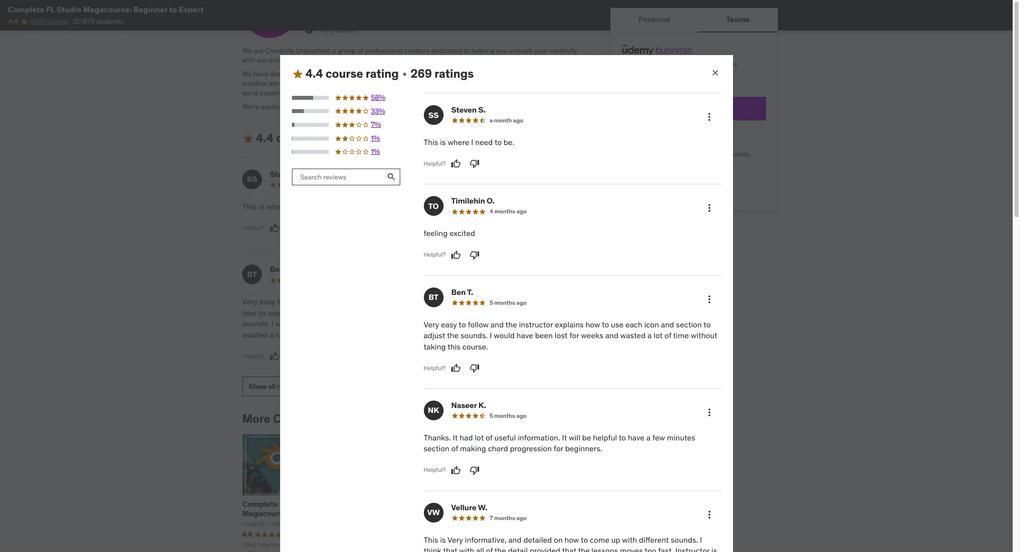 Task type: describe. For each thing, give the bounding box(es) containing it.
we
[[374, 102, 383, 111]]

very easy to follow and the instructor explains how to use each icon and section to adjust the sounds. i would have been lost for weeks and wasted a lot of time without taking this course. for mark review by naseer k. as helpful image mark review by timilehin o. as unhelpful icon
[[242, 297, 405, 340]]

1 horizontal spatial unleashed
[[393, 412, 452, 427]]

unreal
[[360, 500, 384, 510]]

4.3
[[477, 531, 487, 540]]

close modal image
[[710, 68, 720, 78]]

0 vertical spatial timilehin o.
[[450, 169, 493, 179]]

mark review by steven s. as unhelpful image
[[470, 159, 480, 169]]

detailed
[[523, 536, 552, 545]]

excited for mark review by timilehin o. as helpful 'icon' associated with mark review by naseer k. as helpful image mark review by timilehin o. as unhelpful icon
[[448, 202, 474, 212]]

months for vellure w.
[[494, 515, 515, 522]]

this is where i need to be. for mark review by timilehin o. as helpful 'icon' associated with mark review by naseer k. as helpful image mark review by timilehin o. as unhelpful icon
[[242, 202, 333, 212]]

courses inside we are creativity unleashed, a group of professional creators dedicated to helping you unleash your creativity with our online courses. we have dozens of years of experience in design, illustration, filmmaking, video editing and other areas of creative work. we believe that education needs to be fun and engaging and that's exactly the kind of courses we're creating. we're excited to have you here with us and we can't wait to help you unleash your creativity. let's do this!
[[550, 79, 575, 88]]

adjust for mark review by timilehin o. as unhelpful icon associated with mark review by naseer k. as helpful icon
[[424, 331, 445, 341]]

show all reviews
[[249, 382, 302, 391]]

how inside this is very informative, and detailed on how to come up with different sounds. i think that with all of the detail provided that the lessons moves too fast. instructor i
[[565, 536, 579, 545]]

helping
[[472, 46, 494, 55]]

months for naseer k.
[[494, 413, 515, 420]]

a month ago for mark review by naseer k. as helpful image mark review by timilehin o. as unhelpful icon
[[308, 181, 342, 189]]

exactly
[[493, 79, 514, 88]]

us
[[352, 102, 359, 111]]

lectures for 99 lectures
[[410, 542, 431, 549]]

0 horizontal spatial ben t.
[[270, 265, 292, 274]]

2 horizontal spatial that
[[562, 547, 576, 553]]

lessons
[[592, 547, 618, 553]]

unreal engine 5 megacourse: create games in ue5 & blender
[[360, 500, 466, 528]]

(269 ratings)
[[30, 17, 69, 26]]

courses for 45
[[331, 26, 356, 35]]

in inside we are creativity unleashed, a group of professional creators dedicated to helping you unleash your creativity with our online courses. we have dozens of years of experience in design, illustration, filmmaking, video editing and other areas of creative work. we believe that education needs to be fun and engaging and that's exactly the kind of courses we're creating. we're excited to have you here with us and we can't wait to help you unleash your creativity. let's do this!
[[363, 69, 368, 78]]

1 vertical spatial ben t.
[[451, 287, 473, 297]]

online
[[269, 56, 287, 65]]

been for mark review by timilehin o. as unhelpful icon associated with mark review by naseer k. as helpful icon
[[535, 331, 553, 341]]

k.
[[479, 401, 486, 411]]

that inside we are creativity unleashed, a group of professional creators dedicated to helping you unleash your creativity with our online courses. we have dozens of years of experience in design, illustration, filmmaking, video editing and other areas of creative work. we believe that education needs to be fun and engaging and that's exactly the kind of courses we're creating. we're excited to have you here with us and we can't wait to help you unleash your creativity. let's do this!
[[322, 79, 334, 88]]

come
[[590, 536, 609, 545]]

courses inside subscribe to this course and 25,000+ top‑rated udemy courses for your organization.
[[677, 70, 701, 79]]

20,979
[[73, 17, 95, 26]]

creativity unleashed for ui/ux
[[477, 521, 532, 528]]

more
[[242, 412, 271, 427]]

additional actions for review by vellure w. image
[[703, 510, 715, 521]]

design,
[[370, 69, 392, 78]]

ratings for medium icon on the left top
[[385, 131, 424, 146]]

additional actions for review by steven s. image
[[703, 111, 715, 123]]

269 ratings for medium image
[[411, 66, 474, 81]]

0 vertical spatial o.
[[485, 169, 493, 179]]

information. for mark review by naseer k. as helpful icon
[[518, 433, 560, 443]]

creativity unleashed image
[[242, 0, 297, 38]]

do
[[539, 102, 547, 111]]

1 horizontal spatial you
[[438, 102, 449, 111]]

this for mark review by naseer k. as helpful image mark review by timilehin o. as unhelpful icon
[[365, 330, 378, 340]]

rating for medium icon on the left top
[[316, 131, 349, 146]]

wait
[[401, 102, 414, 111]]

month for mark review by naseer k. as helpful image mark review by timilehin o. as unhelpful icon
[[313, 181, 331, 189]]

complete for complete blender megacourse: beginner to expert
[[242, 500, 278, 510]]

2 1% button from the top
[[292, 147, 401, 157]]

all inside this is very informative, and detailed on how to come up with different sounds. i think that with all of the detail provided that the lessons moves too fast. instructor i
[[476, 547, 484, 553]]

1 vertical spatial we
[[242, 69, 252, 78]]

mark review by naseer k. as unhelpful image for mark review by naseer k. as helpful icon
[[470, 466, 480, 476]]

2 vertical spatial we
[[287, 79, 296, 88]]

1 horizontal spatial unleash
[[509, 46, 533, 55]]

subscribe to this course and 25,000+ top‑rated udemy courses for your organization.
[[622, 60, 738, 88]]

chord for mark review by naseer k. as helpful image
[[450, 319, 471, 329]]

be for mark review by naseer k. as helpful image mark review by timilehin o. as unhelpful icon
[[422, 308, 431, 318]]

45 courses
[[321, 26, 356, 35]]

helpful for mark review by naseer k. as unhelpful icon corresponding to mark review by naseer k. as helpful image
[[433, 308, 457, 318]]

creators
[[404, 46, 430, 55]]

try udemy business
[[658, 103, 731, 113]]

information. for mark review by naseer k. as helpful image
[[517, 297, 559, 307]]

personal
[[638, 14, 671, 24]]

and inside subscribe to this course and 25,000+ top‑rated udemy courses for your organization.
[[698, 60, 710, 69]]

this for mark review by naseer k. as helpful image mark review by timilehin o. as unhelpful icon
[[242, 202, 257, 212]]

medium image
[[242, 133, 254, 145]]

be. for mark review by naseer k. as helpful image mark review by timilehin o. as unhelpful icon
[[322, 202, 333, 212]]

unreal engine 5 megacourse: create games in ue5 & blender link
[[360, 500, 466, 528]]

naseer
[[451, 401, 477, 411]]

58%
[[371, 93, 385, 102]]

fun
[[406, 79, 416, 88]]

weeks for mark review by naseer k. as helpful image mark review by timilehin o. as unhelpful icon
[[363, 319, 385, 329]]

submit search image
[[387, 172, 396, 182]]

beginners. for mark review by naseer k. as helpful icon
[[565, 444, 602, 454]]

to inside complete blender megacourse: beginner to expert
[[326, 509, 334, 519]]

creating.
[[260, 89, 287, 97]]

feeling excited for mark review by timilehin o. as unhelpful icon associated with mark review by naseer k. as helpful icon
[[424, 229, 475, 239]]

33% button
[[292, 107, 401, 116]]

thanks. it had lot of useful information. it will be helpful to have a few minutes section of making chord progression for beginners. for mark review by naseer k. as helpful icon
[[424, 433, 695, 454]]

1 horizontal spatial mark review by steven s. as helpful image
[[451, 159, 461, 169]]

total for complete figma megacourse: ui/ux design beginner to expert
[[489, 542, 501, 549]]

filmmaking,
[[429, 69, 465, 78]]

all inside button
[[268, 382, 276, 391]]

0 vertical spatial timilehin
[[450, 169, 484, 179]]

medium image
[[292, 68, 304, 80]]

think
[[424, 547, 442, 553]]

the inside we are creativity unleashed, a group of professional creators dedicated to helping you unleash your creativity with our online courses. we have dozens of years of experience in design, illustration, filmmaking, video editing and other areas of creative work. we believe that education needs to be fun and engaging and that's exactly the kind of courses we're creating. we're excited to have you here with us and we can't wait to help you unleash your creativity. let's do this!
[[516, 79, 526, 88]]

need for mark review by naseer k. as helpful image mark review by timilehin o. as unhelpful icon
[[294, 202, 311, 212]]

for inside subscribe to this course and 25,000+ top‑rated udemy courses for your organization.
[[703, 70, 711, 79]]

0 vertical spatial 4.4
[[8, 17, 18, 26]]

without for mark review by timilehin o. as unhelpful icon associated with mark review by naseer k. as helpful icon
[[691, 331, 717, 341]]

instructor for mark review by naseer k. as helpful image mark review by timilehin o. as unhelpful icon
[[338, 297, 372, 307]]

0 vertical spatial &
[[684, 150, 688, 159]]

course for medium icon on the left top
[[276, 131, 314, 146]]

follow for mark review by timilehin o. as helpful 'icon' associated with mark review by naseer k. as helpful image mark review by timilehin o. as unhelpful icon
[[286, 297, 307, 307]]

1 horizontal spatial xsmall image
[[401, 70, 409, 78]]

0 horizontal spatial your
[[477, 102, 490, 111]]

0 horizontal spatial mark review by ben t. as helpful image
[[270, 352, 279, 362]]

nk for mark review by naseer k. as helpful image
[[427, 270, 438, 280]]

a inside we are creativity unleashed, a group of professional creators dedicated to helping you unleash your creativity with our online courses. we have dozens of years of experience in design, illustration, filmmaking, video editing and other areas of creative work. we believe that education needs to be fun and engaging and that's exactly the kind of courses we're creating. we're excited to have you here with us and we can't wait to help you unleash your creativity. let's do this!
[[332, 46, 336, 55]]

expert inside complete figma megacourse: ui/ux design beginner to expert
[[477, 519, 501, 528]]

blender inside complete blender megacourse: beginner to expert
[[280, 500, 308, 510]]

7
[[490, 515, 493, 522]]

had for mark review by naseer k. as helpful icon
[[460, 433, 473, 443]]

naseer k.
[[451, 401, 486, 411]]

steven s. for mark review by naseer k. as helpful image mark review by timilehin o. as unhelpful icon
[[270, 169, 304, 179]]

experience
[[327, 69, 361, 78]]

0 vertical spatial your
[[534, 46, 548, 55]]

taking for mark review by naseer k. as helpful image
[[341, 330, 363, 340]]

different
[[639, 536, 669, 545]]

1 1% button from the top
[[292, 134, 401, 144]]

1 vertical spatial ben
[[451, 287, 466, 297]]

to inside this is very informative, and detailed on how to come up with different sounds. i think that with all of the detail provided that the lessons moves too fast. instructor i
[[581, 536, 588, 545]]

41.5 total hours
[[477, 542, 517, 549]]

ue5
[[421, 509, 436, 519]]

top‑rated
[[622, 70, 652, 79]]

provided
[[530, 547, 560, 553]]

this for mark review by timilehin o. as unhelpful icon associated with mark review by naseer k. as helpful icon
[[424, 137, 438, 147]]

0 horizontal spatial you
[[309, 102, 320, 111]]

2 vertical spatial courses
[[725, 150, 750, 159]]

subscribe
[[622, 60, 653, 69]]

need for mark review by timilehin o. as unhelpful icon associated with mark review by naseer k. as helpful icon
[[475, 137, 493, 147]]

complete blender megacourse: beginner to expert
[[242, 500, 334, 528]]

0 vertical spatial we
[[242, 46, 252, 55]]

vellure w.
[[451, 503, 487, 513]]

sounds. for mark review by naseer k. as helpful image
[[242, 319, 270, 329]]

o. inside dialog
[[487, 196, 495, 206]]

instructor
[[675, 547, 710, 553]]

courses for more
[[273, 412, 318, 427]]

business
[[698, 103, 731, 113]]

beginner inside complete blender megacourse: beginner to expert
[[291, 509, 325, 519]]

sounds. inside this is very informative, and detailed on how to come up with different sounds. i think that with all of the detail provided that the lessons moves too fast. instructor i
[[671, 536, 698, 545]]

33%
[[371, 107, 385, 116]]

129.5 total hours
[[242, 542, 286, 549]]

fl
[[46, 4, 55, 14]]

professional
[[365, 46, 403, 55]]

20,979 students
[[73, 17, 123, 26]]

269 ratings for medium icon on the left top
[[361, 131, 424, 146]]

udemy business image
[[622, 44, 692, 56]]

sso and lms integrations
[[638, 185, 719, 194]]

creativity up 4.6
[[242, 521, 267, 528]]

progression for mark review by naseer k. as unhelpful icon corresponding to mark review by naseer k. as helpful image
[[472, 319, 514, 329]]

your inside subscribe to this course and 25,000+ top‑rated udemy courses for your organization.
[[713, 70, 726, 79]]

0 horizontal spatial expert
[[179, 4, 204, 14]]

0 horizontal spatial ben
[[270, 265, 284, 274]]

will for mark review by naseer k. as helpful icon
[[569, 433, 580, 443]]

this inside subscribe to this course and 25,000+ top‑rated udemy courses for your organization.
[[663, 60, 674, 69]]

dialog containing 4.4 course rating
[[280, 55, 733, 553]]

complete blender megacourse: beginner to expert link
[[242, 500, 342, 528]]

demand
[[699, 150, 724, 159]]

2 horizontal spatial you
[[496, 46, 507, 55]]

create
[[360, 509, 384, 519]]

thanks. for mark review by naseer k. as helpful icon
[[424, 433, 451, 443]]

kind
[[528, 79, 541, 88]]

5 months ago for k.
[[490, 413, 527, 420]]

with up the moves
[[622, 536, 637, 545]]

engine
[[385, 500, 411, 510]]

creativity
[[549, 46, 578, 55]]

(2,587)
[[526, 531, 544, 539]]

illustration,
[[394, 69, 428, 78]]

believe
[[298, 79, 320, 88]]

too
[[645, 547, 656, 553]]

try udemy business link
[[622, 97, 766, 121]]

organization.
[[622, 79, 662, 88]]

2 all levels from the left
[[560, 542, 584, 549]]

show all reviews button
[[242, 377, 308, 397]]

4.6
[[242, 531, 252, 540]]

mark review by naseer k. as helpful image
[[451, 466, 461, 476]]

feeling for mark review by naseer k. as helpful image mark review by timilehin o. as unhelpful icon
[[422, 202, 446, 212]]

4 months ago for mark review by naseer k. as helpful image mark review by timilehin o. as unhelpful icon
[[488, 181, 526, 189]]

useful for mark review by naseer k. as helpful icon
[[494, 433, 516, 443]]

0 horizontal spatial unleash
[[451, 102, 475, 111]]

minutes for mark review by naseer k. as unhelpful icon corresponding to mark review by naseer k. as helpful image
[[507, 308, 536, 318]]

a month ago for mark review by timilehin o. as unhelpful icon associated with mark review by naseer k. as helpful icon
[[490, 117, 523, 124]]

mark review by timilehin o. as unhelpful image for mark review by naseer k. as helpful icon
[[470, 251, 480, 260]]

mark review by naseer k. as unhelpful image for mark review by naseer k. as helpful image
[[469, 341, 478, 351]]

very for mark review by timilehin o. as helpful 'icon' associated with mark review by naseer k. as helpful image mark review by timilehin o. as unhelpful icon
[[242, 297, 258, 307]]

1 vertical spatial 25,000+
[[638, 150, 665, 159]]

s. for mark review by naseer k. as helpful image mark review by timilehin o. as unhelpful icon
[[297, 169, 304, 179]]

each for mark review by timilehin o. as unhelpful icon associated with mark review by naseer k. as helpful icon
[[625, 320, 642, 330]]

0 vertical spatial 5 months ago
[[488, 276, 525, 284]]

dozens
[[270, 69, 292, 78]]

99
[[401, 542, 409, 549]]

0 horizontal spatial t.
[[286, 265, 292, 274]]

creativity.
[[491, 102, 521, 111]]

wasted for mark review by naseer k. as helpful image
[[242, 330, 268, 340]]

thanks. it had lot of useful information. it will be helpful to have a few minutes section of making chord progression for beginners. for mark review by naseer k. as helpful image
[[422, 297, 579, 329]]

lost for mark review by timilehin o. as helpful 'icon' within dialog
[[555, 331, 568, 341]]

2 all from the left
[[560, 542, 566, 549]]

0 horizontal spatial xsmall image
[[305, 26, 313, 35]]

feeling excited for mark review by naseer k. as helpful image mark review by timilehin o. as unhelpful icon
[[422, 202, 474, 212]]

fast.
[[658, 547, 674, 553]]

this is where i need to be. for mark review by timilehin o. as helpful 'icon' within dialog
[[424, 137, 515, 147]]

engaging
[[431, 79, 459, 88]]

very inside this is very informative, and detailed on how to come up with different sounds. i think that with all of the detail provided that the lessons moves too fast. instructor i
[[448, 536, 463, 545]]

unleashed for complete figma megacourse: ui/ux design beginner to expert
[[504, 521, 532, 528]]

additional actions for review by ben t. image
[[703, 294, 715, 306]]

help
[[423, 102, 437, 111]]

unleashed for complete blender megacourse: beginner to expert
[[269, 521, 297, 528]]

expert inside complete blender megacourse: beginner to expert
[[242, 519, 266, 528]]

here
[[322, 102, 336, 111]]

creativity inside we are creativity unleashed, a group of professional creators dedicated to helping you unleash your creativity with our online courses. we have dozens of years of experience in design, illustration, filmmaking, video editing and other areas of creative work. we believe that education needs to be fun and engaging and that's exactly the kind of courses we're creating. we're excited to have you here with us and we can't wait to help you unleash your creativity. let's do this!
[[265, 46, 295, 55]]

figma
[[515, 500, 537, 510]]



Task type: vqa. For each thing, say whether or not it's contained in the screenshot.
Helpful? related to Mark review by Timilehin O. as unhelpful image
yes



Task type: locate. For each thing, give the bounding box(es) containing it.
is for mark review by naseer k. as helpful image mark review by timilehin o. as unhelpful icon
[[259, 202, 264, 212]]

1 horizontal spatial follow
[[468, 320, 489, 330]]

all right show
[[268, 382, 276, 391]]

we're
[[242, 89, 259, 97]]

explains for mark review by timilehin o. as unhelpful icon associated with mark review by naseer k. as helpful icon
[[555, 320, 584, 330]]

time inside dialog
[[673, 331, 689, 341]]

more courses by creativity unleashed
[[242, 412, 452, 427]]

courses left "close modal" image
[[677, 70, 701, 79]]

complete up (269
[[8, 4, 44, 14]]

games
[[386, 509, 411, 519]]

1 1% from the top
[[371, 134, 380, 143]]

rating down professional
[[366, 66, 399, 81]]

megacourse: inside complete blender megacourse: beginner to expert
[[242, 509, 290, 519]]

1 vertical spatial mark review by steven s. as helpful image
[[270, 224, 279, 234]]

hours for expert
[[271, 542, 286, 549]]

lectures for 103 lectures
[[533, 542, 555, 549]]

1 horizontal spatial ratings
[[435, 66, 474, 81]]

course. for mark review by naseer k. as helpful icon
[[462, 342, 488, 352]]

1 vertical spatial mark review by naseer k. as unhelpful image
[[470, 466, 480, 476]]

very for mark review by timilehin o. as helpful 'icon' within dialog
[[424, 320, 439, 330]]

mark review by naseer k. as unhelpful image
[[469, 341, 478, 351], [470, 466, 480, 476]]

you right help
[[438, 102, 449, 111]]

1 vertical spatial rating
[[316, 131, 349, 146]]

269 for medium icon on the left top
[[361, 131, 383, 146]]

&
[[684, 150, 688, 159], [438, 509, 443, 519]]

0 vertical spatial bt
[[247, 270, 257, 280]]

41.5
[[477, 542, 488, 549]]

to for mark review by timilehin o. as unhelpful icon associated with mark review by naseer k. as helpful icon
[[428, 201, 439, 211]]

we left are
[[242, 46, 252, 55]]

1 vertical spatial sounds.
[[461, 331, 488, 341]]

would for mark review by timilehin o. as helpful 'icon' within dialog
[[494, 331, 515, 341]]

megacourse: inside complete figma megacourse: ui/ux design beginner to expert
[[539, 500, 586, 510]]

4 months ago for mark review by timilehin o. as unhelpful icon associated with mark review by naseer k. as helpful icon
[[490, 208, 527, 215]]

0 horizontal spatial 25,000+
[[638, 150, 665, 159]]

this inside dialog
[[448, 342, 461, 352]]

mark review by ben t. as unhelpful image
[[470, 364, 480, 374]]

very easy to follow and the instructor explains how to use each icon and section to adjust the sounds. i would have been lost for weeks and wasted a lot of time without taking this course.
[[242, 297, 405, 340], [424, 320, 717, 352]]

few for mark review by naseer k. as helpful icon
[[653, 433, 665, 443]]

to for mark review by naseer k. as helpful image mark review by timilehin o. as unhelpful icon
[[427, 174, 437, 184]]

would inside dialog
[[494, 331, 515, 341]]

1 vertical spatial excited
[[448, 202, 474, 212]]

1 vertical spatial this is where i need to be.
[[242, 202, 333, 212]]

to inside complete figma megacourse: ui/ux design beginner to expert
[[564, 509, 572, 519]]

2 1% from the top
[[371, 147, 380, 156]]

xsmall image left 45
[[305, 26, 313, 35]]

w.
[[478, 503, 487, 513]]

without
[[313, 330, 339, 340], [691, 331, 717, 341]]

ratings)
[[46, 17, 69, 26]]

will
[[568, 297, 579, 307], [569, 433, 580, 443]]

timilehin o. inside dialog
[[451, 196, 495, 206]]

0 horizontal spatial levels
[[444, 542, 461, 549]]

explains inside dialog
[[555, 320, 584, 330]]

0 vertical spatial information.
[[517, 297, 559, 307]]

1 total from the left
[[258, 542, 270, 549]]

& right ue5
[[438, 509, 443, 519]]

megacourse:
[[83, 4, 132, 14], [419, 500, 466, 510], [539, 500, 586, 510], [242, 509, 290, 519]]

all down informative,
[[476, 547, 484, 553]]

complete up 4.6
[[242, 500, 278, 510]]

adjust for mark review by naseer k. as helpful image mark review by timilehin o. as unhelpful icon
[[369, 308, 391, 318]]

1 horizontal spatial minutes
[[667, 433, 695, 443]]

course. for mark review by naseer k. as helpful image
[[380, 330, 405, 340]]

1 horizontal spatial your
[[534, 46, 548, 55]]

1 horizontal spatial course.
[[462, 342, 488, 352]]

the
[[516, 79, 526, 88], [324, 297, 336, 307], [393, 308, 404, 318], [506, 320, 517, 330], [447, 331, 459, 341], [495, 547, 506, 553], [578, 547, 590, 553]]

show
[[249, 382, 267, 391]]

be inside we are creativity unleashed, a group of professional creators dedicated to helping you unleash your creativity with our online courses. we have dozens of years of experience in design, illustration, filmmaking, video editing and other areas of creative work. we believe that education needs to be fun and engaging and that's exactly the kind of courses we're creating. we're excited to have you here with us and we can't wait to help you unleash your creativity. let's do this!
[[396, 79, 404, 88]]

4.4 course rating
[[306, 66, 399, 81], [256, 131, 349, 146]]

total right the 41.5
[[489, 542, 501, 549]]

your left creativity.
[[477, 102, 490, 111]]

explains for mark review by naseer k. as helpful image mark review by timilehin o. as unhelpful icon
[[374, 297, 402, 307]]

each for mark review by naseer k. as helpful image mark review by timilehin o. as unhelpful icon
[[282, 308, 299, 318]]

course left "close modal" image
[[676, 60, 697, 69]]

making
[[422, 319, 448, 329], [460, 444, 486, 454]]

1 horizontal spatial making
[[460, 444, 486, 454]]

dedicated
[[431, 46, 462, 55]]

0 vertical spatial this is where i need to be.
[[424, 137, 515, 147]]

without inside dialog
[[691, 331, 717, 341]]

thanks. for mark review by naseer k. as helpful image
[[422, 297, 450, 307]]

1 vertical spatial thanks.
[[424, 433, 451, 443]]

we
[[242, 46, 252, 55], [242, 69, 252, 78], [287, 79, 296, 88]]

7%
[[371, 120, 381, 129]]

where
[[448, 137, 469, 147], [266, 202, 288, 212]]

1 vertical spatial 1% button
[[292, 147, 401, 157]]

0 vertical spatial be
[[396, 79, 404, 88]]

follow
[[286, 297, 307, 307], [468, 320, 489, 330]]

lectures down 2587 reviews element
[[533, 542, 555, 549]]

lost
[[336, 319, 349, 329], [555, 331, 568, 341]]

udemy right try on the right of the page
[[670, 103, 696, 113]]

2 total from the left
[[489, 542, 501, 549]]

time
[[295, 330, 311, 340], [673, 331, 689, 341]]

0 vertical spatial sounds.
[[242, 319, 270, 329]]

1 vertical spatial 4
[[490, 208, 493, 215]]

269 down creators
[[411, 66, 432, 81]]

269 ratings inside dialog
[[411, 66, 474, 81]]

each inside dialog
[[625, 320, 642, 330]]

on
[[554, 536, 563, 545]]

this inside this is very informative, and detailed on how to come up with different sounds. i think that with all of the detail provided that the lessons moves too fast. instructor i
[[424, 536, 438, 545]]

vellure
[[451, 503, 476, 513]]

courses down the areas
[[550, 79, 575, 88]]

mark review by ben t. as helpful image inside dialog
[[451, 364, 461, 374]]

we up creative
[[242, 69, 252, 78]]

1 horizontal spatial beginners.
[[565, 444, 602, 454]]

ss right wait
[[428, 110, 439, 120]]

hours for beginner
[[502, 542, 517, 549]]

can't
[[384, 102, 399, 111]]

to inside subscribe to this course and 25,000+ top‑rated udemy courses for your organization.
[[655, 60, 661, 69]]

creativity unleashed link
[[337, 412, 452, 427]]

1 vertical spatial 269
[[361, 131, 383, 146]]

course inside subscribe to this course and 25,000+ top‑rated udemy courses for your organization.
[[676, 60, 697, 69]]

0 horizontal spatial instructor
[[338, 297, 372, 307]]

269 ratings down dedicated
[[411, 66, 474, 81]]

how for mark review by timilehin o. as unhelpful icon associated with mark review by naseer k. as helpful icon
[[586, 320, 600, 330]]

2 lectures from the left
[[533, 542, 555, 549]]

2 hours from the left
[[502, 542, 517, 549]]

2 vertical spatial excited
[[450, 229, 475, 239]]

complete for complete figma megacourse: ui/ux design beginner to expert
[[477, 500, 513, 510]]

0 vertical spatial all
[[268, 382, 276, 391]]

in inside unreal engine 5 megacourse: create games in ue5 & blender
[[413, 509, 420, 519]]

hours right 129.5
[[271, 542, 286, 549]]

need down search reviews text field
[[294, 202, 311, 212]]

25,000+ fresh & in-demand courses
[[638, 150, 750, 159]]

mark review by naseer k. as helpful image
[[450, 341, 460, 351]]

udemy up organization.
[[653, 70, 675, 79]]

25,000+ up business
[[711, 60, 738, 69]]

sounds. for mark review by naseer k. as helpful icon
[[461, 331, 488, 341]]

& inside unreal engine 5 megacourse: create games in ue5 & blender
[[438, 509, 443, 519]]

1 vertical spatial timilehin
[[451, 196, 485, 206]]

thanks. it had lot of useful information. it will be helpful to have a few minutes section of making chord progression for beginners. inside dialog
[[424, 433, 695, 454]]

weeks for mark review by timilehin o. as unhelpful icon associated with mark review by naseer k. as helpful icon
[[581, 331, 603, 341]]

4.4 for medium icon on the left top
[[256, 131, 274, 146]]

total for complete blender megacourse: beginner to expert
[[258, 542, 270, 549]]

beginners. inside dialog
[[565, 444, 602, 454]]

progression
[[472, 319, 514, 329], [510, 444, 552, 454]]

timilehin o.
[[450, 169, 493, 179], [451, 196, 495, 206]]

1 all from the left
[[436, 542, 443, 549]]

1 vertical spatial a month ago
[[308, 181, 342, 189]]

complete inside complete blender megacourse: beginner to expert
[[242, 500, 278, 510]]

course. inside dialog
[[462, 342, 488, 352]]

month inside dialog
[[494, 117, 512, 124]]

use for mark review by naseer k. as helpful image mark review by timilehin o. as unhelpful icon
[[268, 308, 280, 318]]

0 horizontal spatial complete
[[8, 4, 44, 14]]

steven for mark review by naseer k. as helpful image mark review by timilehin o. as unhelpful icon
[[270, 169, 295, 179]]

that's
[[474, 79, 491, 88]]

you right helping
[[496, 46, 507, 55]]

ratings inside dialog
[[435, 66, 474, 81]]

your up business
[[713, 70, 726, 79]]

creativity up online
[[265, 46, 295, 55]]

minutes for mark review by naseer k. as unhelpful icon related to mark review by naseer k. as helpful icon
[[667, 433, 695, 443]]

with left us
[[337, 102, 350, 111]]

s. inside dialog
[[478, 105, 486, 115]]

4.4 course rating inside dialog
[[306, 66, 399, 81]]

unleashed down naseer
[[393, 412, 452, 427]]

0 horizontal spatial month
[[313, 181, 331, 189]]

1 horizontal spatial ben t.
[[451, 287, 473, 297]]

integrations
[[682, 185, 719, 194]]

timilehin inside dialog
[[451, 196, 485, 206]]

4.4 right medium image
[[306, 66, 323, 81]]

months for ben t.
[[494, 299, 515, 307]]

beginner inside complete figma megacourse: ui/ux design beginner to expert
[[529, 509, 563, 519]]

1 vertical spatial 5 months ago
[[490, 299, 527, 307]]

mark review by timilehin o. as helpful image
[[450, 224, 460, 234], [451, 251, 461, 260]]

bt inside dialog
[[429, 293, 438, 302]]

total right 129.5
[[258, 542, 270, 549]]

1 vertical spatial mark review by timilehin o. as unhelpful image
[[470, 251, 480, 260]]

steven
[[451, 105, 477, 115], [270, 169, 295, 179]]

with left the 41.5
[[459, 547, 474, 553]]

steven for mark review by timilehin o. as unhelpful icon associated with mark review by naseer k. as helpful icon
[[451, 105, 477, 115]]

1 vertical spatial would
[[494, 331, 515, 341]]

1 levels from the left
[[444, 542, 461, 549]]

that
[[322, 79, 334, 88], [443, 547, 457, 553], [562, 547, 576, 553]]

we are creativity unleashed, a group of professional creators dedicated to helping you unleash your creativity with our online courses. we have dozens of years of experience in design, illustration, filmmaking, video editing and other areas of creative work. we believe that education needs to be fun and engaging and that's exactly the kind of courses we're creating. we're excited to have you here with us and we can't wait to help you unleash your creativity. let's do this!
[[242, 46, 578, 111]]

wasted for mark review by naseer k. as helpful icon
[[620, 331, 646, 341]]

1 horizontal spatial time
[[673, 331, 689, 341]]

additional actions for review by naseer k. image
[[703, 407, 715, 419]]

1 vertical spatial chord
[[488, 444, 508, 454]]

been for mark review by naseer k. as helpful image mark review by timilehin o. as unhelpful icon
[[317, 319, 334, 329]]

5 inside unreal engine 5 megacourse: create games in ue5 & blender
[[412, 500, 417, 510]]

wasted
[[242, 330, 268, 340], [620, 331, 646, 341]]

rating inside dialog
[[366, 66, 399, 81]]

0 horizontal spatial hours
[[271, 542, 286, 549]]

4.4 right medium icon on the left top
[[256, 131, 274, 146]]

1 horizontal spatial lost
[[555, 331, 568, 341]]

25,000+ left fresh
[[638, 150, 665, 159]]

1 vertical spatial useful
[[494, 433, 516, 443]]

0 horizontal spatial this is where i need to be.
[[242, 202, 333, 212]]

269 ratings down the 7%
[[361, 131, 424, 146]]

taking for mark review by naseer k. as helpful icon
[[424, 342, 446, 352]]

of inside this is very informative, and detailed on how to come up with different sounds. i think that with all of the detail provided that the lessons moves too fast. instructor i
[[486, 547, 493, 553]]

been inside dialog
[[535, 331, 553, 341]]

few for mark review by naseer k. as helpful image
[[493, 308, 505, 318]]

0 horizontal spatial how
[[242, 308, 257, 318]]

creativity right the by
[[337, 412, 390, 427]]

(269
[[30, 17, 44, 26]]

work.
[[268, 79, 285, 88]]

mark review by naseer k. as unhelpful image right mark review by naseer k. as helpful icon
[[470, 466, 480, 476]]

dialog
[[280, 55, 733, 553]]

to
[[169, 4, 177, 14], [464, 46, 470, 55], [655, 60, 661, 69], [388, 79, 395, 88], [285, 102, 291, 111], [415, 102, 422, 111], [495, 137, 502, 147], [313, 202, 320, 212], [277, 297, 285, 307], [259, 308, 266, 318], [360, 308, 367, 318], [459, 308, 466, 318], [459, 320, 466, 330], [602, 320, 609, 330], [704, 320, 711, 330], [619, 433, 626, 443], [326, 509, 334, 519], [564, 509, 572, 519], [581, 536, 588, 545]]

unleash up the other
[[509, 46, 533, 55]]

month for mark review by timilehin o. as unhelpful icon associated with mark review by naseer k. as helpful icon
[[494, 117, 512, 124]]

1 vertical spatial helpful
[[593, 433, 617, 443]]

be. for mark review by timilehin o. as unhelpful icon associated with mark review by naseer k. as helpful icon
[[504, 137, 515, 147]]

section
[[333, 308, 358, 318], [537, 308, 563, 318], [676, 320, 702, 330], [424, 444, 449, 454]]

mark review by naseer k. as unhelpful image right mark review by naseer k. as helpful image
[[469, 341, 478, 351]]

icon
[[301, 308, 316, 318], [644, 320, 659, 330]]

0 vertical spatial ratings
[[435, 66, 474, 81]]

o.
[[485, 169, 493, 179], [487, 196, 495, 206]]

1% button down 7% button on the top of page
[[292, 134, 401, 144]]

mark review by steven s. as helpful image
[[451, 159, 461, 169], [270, 224, 279, 234]]

tab list containing personal
[[611, 8, 778, 32]]

i inside this is very informative, and detailed on how to come up with different sounds. i think that with all of the detail provided that the lessons moves too fast. instructor i
[[700, 536, 702, 545]]

and inside this is very informative, and detailed on how to come up with different sounds. i think that with all of the detail provided that the lessons moves too fast. instructor i
[[508, 536, 522, 545]]

0 vertical spatial 25,000+
[[711, 60, 738, 69]]

103
[[522, 542, 532, 549]]

creativity unleashed for beginner
[[242, 521, 297, 528]]

courses right demand
[[725, 150, 750, 159]]

ss inside dialog
[[428, 110, 439, 120]]

be
[[396, 79, 404, 88], [422, 308, 431, 318], [582, 433, 591, 443]]

1 horizontal spatial t.
[[467, 287, 473, 297]]

sso
[[638, 185, 652, 194]]

ben
[[270, 265, 284, 274], [451, 287, 466, 297]]

1 vertical spatial 1%
[[371, 147, 380, 156]]

269 inside dialog
[[411, 66, 432, 81]]

our
[[257, 56, 267, 65]]

this for mark review by timilehin o. as unhelpful icon associated with mark review by naseer k. as helpful icon
[[448, 342, 461, 352]]

follow inside dialog
[[468, 320, 489, 330]]

0 vertical spatial udemy
[[653, 70, 675, 79]]

0 horizontal spatial creativity unleashed
[[242, 521, 297, 528]]

1% button down xsmall image
[[292, 147, 401, 157]]

thanks. inside dialog
[[424, 433, 451, 443]]

unleashed
[[393, 412, 452, 427], [269, 521, 297, 528], [504, 521, 532, 528]]

1 horizontal spatial need
[[475, 137, 493, 147]]

useful inside dialog
[[494, 433, 516, 443]]

mark review by ben t. as helpful image left the mark review by ben t. as unhelpful icon
[[451, 364, 461, 374]]

ss down medium icon on the left top
[[247, 174, 257, 184]]

2 vertical spatial this
[[448, 342, 461, 352]]

blender inside unreal engine 5 megacourse: create games in ue5 & blender
[[360, 519, 389, 528]]

be for mark review by timilehin o. as unhelpful icon associated with mark review by naseer k. as helpful icon
[[582, 433, 591, 443]]

that right the 'think'
[[443, 547, 457, 553]]

ss
[[428, 110, 439, 120], [247, 174, 257, 184]]

1 horizontal spatial all
[[560, 542, 566, 549]]

1 horizontal spatial steven
[[451, 105, 477, 115]]

design
[[502, 509, 528, 519]]

2 horizontal spatial this
[[663, 60, 674, 69]]

0 vertical spatial making
[[422, 319, 448, 329]]

be. inside dialog
[[504, 137, 515, 147]]

course down group on the top left of the page
[[326, 66, 363, 81]]

to inside dialog
[[428, 201, 439, 211]]

4.4 course rating down group on the top left of the page
[[306, 66, 399, 81]]

all levels
[[436, 542, 461, 549], [560, 542, 584, 549]]

mark review by ben t. as helpful image up show all reviews at the left bottom of page
[[270, 352, 279, 362]]

had up mark review by naseer k. as helpful image
[[458, 297, 472, 307]]

very easy to follow and the instructor explains how to use each icon and section to adjust the sounds. i would have been lost for weeks and wasted a lot of time without taking this course. for mark review by timilehin o. as unhelpful icon associated with mark review by naseer k. as helpful icon
[[424, 320, 717, 352]]

2587 reviews element
[[526, 531, 544, 540]]

1% for 1st 1% button
[[371, 134, 380, 143]]

1 vertical spatial easy
[[441, 320, 457, 330]]

0 horizontal spatial adjust
[[369, 308, 391, 318]]

courses left the by
[[273, 412, 318, 427]]

try
[[658, 103, 669, 113]]

useful for mark review by naseer k. as helpful image
[[493, 297, 515, 307]]

0 vertical spatial mark review by naseer k. as unhelpful image
[[469, 341, 478, 351]]

0 horizontal spatial easy
[[260, 297, 276, 307]]

this is very informative, and detailed on how to come up with different sounds. i think that with all of the detail provided that the lessons moves too fast. instructor i
[[424, 536, 717, 553]]

0 vertical spatial ben t.
[[270, 265, 292, 274]]

had down naseer
[[460, 433, 473, 443]]

unleashed up 129.5 total hours
[[269, 521, 297, 528]]

0 horizontal spatial bt
[[247, 270, 257, 280]]

1 horizontal spatial taking
[[424, 342, 446, 352]]

is inside this is very informative, and detailed on how to come up with different sounds. i think that with all of the detail provided that the lessons moves too fast. instructor i
[[440, 536, 446, 545]]

0 vertical spatial taking
[[341, 330, 363, 340]]

information. inside dialog
[[518, 433, 560, 443]]

7% button
[[292, 120, 401, 130]]

269 down the 7%
[[361, 131, 383, 146]]

2 horizontal spatial beginner
[[529, 509, 563, 519]]

would for mark review by timilehin o. as helpful 'icon' associated with mark review by naseer k. as helpful image mark review by timilehin o. as unhelpful icon
[[275, 319, 296, 329]]

4.4 for medium image
[[306, 66, 323, 81]]

course inside dialog
[[326, 66, 363, 81]]

0 horizontal spatial course
[[276, 131, 314, 146]]

mark review by timilehin o. as unhelpful image
[[469, 224, 478, 234], [470, 251, 480, 260]]

4 for mark review by naseer k. as helpful image mark review by timilehin o. as unhelpful icon
[[488, 181, 492, 189]]

0 horizontal spatial would
[[275, 319, 296, 329]]

detail
[[508, 547, 528, 553]]

levels right the 'think'
[[444, 542, 461, 549]]

25,000+
[[711, 60, 738, 69], [638, 150, 665, 159]]

nk
[[427, 270, 438, 280], [428, 406, 439, 416]]

helpful inside dialog
[[593, 433, 617, 443]]

we down dozens on the top left of the page
[[287, 79, 296, 88]]

1% for 1st 1% button from the bottom
[[371, 147, 380, 156]]

creativity unleashed up 129.5 total hours
[[242, 521, 297, 528]]

this is where i need to be. inside dialog
[[424, 137, 515, 147]]

taking inside dialog
[[424, 342, 446, 352]]

instructor for mark review by timilehin o. as unhelpful icon associated with mark review by naseer k. as helpful icon
[[519, 320, 553, 330]]

additional actions for review by timilehin o. image
[[703, 203, 715, 214]]

2 levels from the left
[[568, 542, 584, 549]]

1 lectures from the left
[[410, 542, 431, 549]]

ratings down wait
[[385, 131, 424, 146]]

course right medium icon on the left top
[[276, 131, 314, 146]]

that down on
[[562, 547, 576, 553]]

2 creativity unleashed from the left
[[477, 521, 532, 528]]

1 vertical spatial timilehin o.
[[451, 196, 495, 206]]

unleashed,
[[296, 46, 331, 55]]

0 vertical spatial need
[[475, 137, 493, 147]]

1 all levels from the left
[[436, 542, 461, 549]]

where for mark review by timilehin o. as helpful 'icon' associated with mark review by naseer k. as helpful image mark review by timilehin o. as unhelpful icon
[[266, 202, 288, 212]]

mark review by timilehin o. as helpful image for mark review by timilehin o. as unhelpful icon associated with mark review by naseer k. as helpful icon
[[451, 251, 461, 260]]

xsmall image up fun
[[401, 70, 409, 78]]

xsmall image
[[305, 26, 313, 35], [401, 70, 409, 78]]

complete inside complete figma megacourse: ui/ux design beginner to expert
[[477, 500, 513, 510]]

creativity unleashed down the design
[[477, 521, 532, 528]]

helpful for mark review by naseer k. as unhelpful icon related to mark review by naseer k. as helpful icon
[[593, 433, 617, 443]]

0 vertical spatial blender
[[280, 500, 308, 510]]

group
[[338, 46, 356, 55]]

0 horizontal spatial all levels
[[436, 542, 461, 549]]

years
[[301, 69, 318, 78]]

ratings down dedicated
[[435, 66, 474, 81]]

minutes inside dialog
[[667, 433, 695, 443]]

1 horizontal spatial total
[[489, 542, 501, 549]]

0 horizontal spatial unleashed
[[269, 521, 297, 528]]

complete for complete fl studio megacourse: beginner to expert
[[8, 4, 44, 14]]

megacourse: inside unreal engine 5 megacourse: create games in ue5 & blender
[[419, 500, 466, 510]]

other
[[522, 69, 538, 78]]

progression inside dialog
[[510, 444, 552, 454]]

you left here
[[309, 102, 320, 111]]

ratings
[[435, 66, 474, 81], [385, 131, 424, 146]]

use inside dialog
[[611, 320, 624, 330]]

all levels left come
[[560, 542, 584, 549]]

by
[[321, 412, 334, 427]]

we're
[[242, 102, 260, 111]]

rating down 7% button on the top of page
[[316, 131, 349, 146]]

had inside dialog
[[460, 433, 473, 443]]

unleashed down the design
[[504, 521, 532, 528]]

steven s.
[[451, 105, 486, 115], [270, 169, 304, 179]]

0 vertical spatial explains
[[374, 297, 402, 307]]

excited inside we are creativity unleashed, a group of professional creators dedicated to helping you unleash your creativity with our online courses. we have dozens of years of experience in design, illustration, filmmaking, video editing and other areas of creative work. we believe that education needs to be fun and engaging and that's exactly the kind of courses we're creating. we're excited to have you here with us and we can't wait to help you unleash your creativity. let's do this!
[[261, 102, 284, 111]]

1 horizontal spatial course
[[326, 66, 363, 81]]

minutes
[[507, 308, 536, 318], [667, 433, 695, 443]]

feeling for mark review by timilehin o. as unhelpful icon associated with mark review by naseer k. as helpful icon
[[424, 229, 448, 239]]

1 vertical spatial this
[[365, 330, 378, 340]]

all levels right 99 lectures
[[436, 542, 461, 549]]

your
[[534, 46, 548, 55], [713, 70, 726, 79], [477, 102, 490, 111]]

rating for medium image
[[366, 66, 399, 81]]

chord inside dialog
[[488, 444, 508, 454]]

unleash down engaging
[[451, 102, 475, 111]]

Search reviews text field
[[292, 169, 383, 186]]

1 vertical spatial where
[[266, 202, 288, 212]]

4.4 inside dialog
[[306, 66, 323, 81]]

ago
[[513, 117, 523, 124], [332, 181, 342, 189], [515, 181, 526, 189], [517, 208, 527, 215], [515, 276, 525, 284], [516, 299, 527, 307], [516, 413, 527, 420], [516, 515, 527, 522]]

very easy to follow and the instructor explains how to use each icon and section to adjust the sounds. i would have been lost for weeks and wasted a lot of time without taking this course. inside dialog
[[424, 320, 717, 352]]

tab list
[[611, 8, 778, 32]]

icon for mark review by timilehin o. as unhelpful icon associated with mark review by naseer k. as helpful icon
[[644, 320, 659, 330]]

1 vertical spatial all
[[476, 547, 484, 553]]

0 horizontal spatial beginners.
[[528, 319, 565, 329]]

that right believe
[[322, 79, 334, 88]]

1 vertical spatial udemy
[[670, 103, 696, 113]]

few inside dialog
[[653, 433, 665, 443]]

students
[[96, 17, 123, 26]]

269 for medium image
[[411, 66, 432, 81]]

xsmall image
[[351, 135, 359, 143]]

vw
[[427, 508, 440, 518]]

complete figma megacourse: ui/ux design beginner to expert
[[477, 500, 586, 528]]

weeks inside dialog
[[581, 331, 603, 341]]

4.4 course rating for medium icon on the left top
[[256, 131, 349, 146]]

in left ue5
[[413, 509, 420, 519]]

explains
[[374, 297, 402, 307], [555, 320, 584, 330]]

7 months ago
[[490, 515, 527, 522]]

with left our
[[242, 56, 255, 65]]

need inside dialog
[[475, 137, 493, 147]]

making inside dialog
[[460, 444, 486, 454]]

course.
[[380, 330, 405, 340], [462, 342, 488, 352]]

1 horizontal spatial that
[[443, 547, 457, 553]]

0 horizontal spatial steven
[[270, 169, 295, 179]]

lectures right 99
[[410, 542, 431, 549]]

let's
[[523, 102, 537, 111]]

mark review by timilehin o. as helpful image inside dialog
[[451, 251, 461, 260]]

1 horizontal spatial explains
[[555, 320, 584, 330]]

udemy inside subscribe to this course and 25,000+ top‑rated udemy courses for your organization.
[[653, 70, 675, 79]]

excited inside dialog
[[450, 229, 475, 239]]

1 hours from the left
[[271, 542, 286, 549]]

1 vertical spatial had
[[460, 433, 473, 443]]

will inside dialog
[[569, 433, 580, 443]]

1 horizontal spatial s.
[[478, 105, 486, 115]]

levels right on
[[568, 542, 584, 549]]

time for mark review by naseer k. as helpful image mark review by timilehin o. as unhelpful icon
[[295, 330, 311, 340]]

follow for mark review by timilehin o. as helpful 'icon' within dialog
[[468, 320, 489, 330]]

udemy
[[653, 70, 675, 79], [670, 103, 696, 113]]

been
[[317, 319, 334, 329], [535, 331, 553, 341]]

hours left '103'
[[502, 542, 517, 549]]

courses right 45
[[331, 26, 356, 35]]

feeling inside dialog
[[424, 229, 448, 239]]

for
[[703, 70, 711, 79], [351, 319, 361, 329], [516, 319, 526, 329], [570, 331, 579, 341], [554, 444, 563, 454]]

icon for mark review by naseer k. as helpful image mark review by timilehin o. as unhelpful icon
[[301, 308, 316, 318]]

0 horizontal spatial beginner
[[133, 4, 167, 14]]

your left creativity
[[534, 46, 548, 55]]

4.4 course rating for medium image
[[306, 66, 399, 81]]

where inside dialog
[[448, 137, 469, 147]]

0 horizontal spatial been
[[317, 319, 334, 329]]

all right 103 lectures
[[560, 542, 566, 549]]

2 vertical spatial sounds.
[[671, 536, 698, 545]]

1 creativity unleashed from the left
[[242, 521, 297, 528]]

0 horizontal spatial total
[[258, 542, 270, 549]]

4.4 left (269
[[8, 17, 18, 26]]

25,000+ inside subscribe to this course and 25,000+ top‑rated udemy courses for your organization.
[[711, 60, 738, 69]]

needs
[[368, 79, 387, 88]]

4.4
[[8, 17, 18, 26], [306, 66, 323, 81], [256, 131, 274, 146]]

be. down search reviews text field
[[322, 202, 333, 212]]

areas
[[539, 69, 556, 78]]

making for mark review by naseer k. as helpful icon
[[460, 444, 486, 454]]

will for mark review by naseer k. as helpful image
[[568, 297, 579, 307]]

1 horizontal spatial helpful
[[593, 433, 617, 443]]

1 vertical spatial your
[[713, 70, 726, 79]]

be. down creativity.
[[504, 137, 515, 147]]

teams button
[[698, 8, 778, 32]]

ss for mark review by timilehin o. as helpful 'icon' within dialog
[[428, 110, 439, 120]]

in up needs at the top of page
[[363, 69, 368, 78]]

0 horizontal spatial rating
[[316, 131, 349, 146]]

instructor inside dialog
[[519, 320, 553, 330]]

1% button
[[292, 134, 401, 144], [292, 147, 401, 157]]

icon inside dialog
[[644, 320, 659, 330]]

complete up 7
[[477, 500, 513, 510]]

creativity down ui/ux
[[477, 521, 502, 528]]

easy inside dialog
[[441, 320, 457, 330]]

steven inside dialog
[[451, 105, 477, 115]]

all right 99 lectures
[[436, 542, 443, 549]]

t. inside dialog
[[467, 287, 473, 297]]

58% button
[[292, 93, 401, 103]]

1 vertical spatial steven
[[270, 169, 295, 179]]

easy for mark review by timilehin o. as helpful 'icon' within dialog
[[441, 320, 457, 330]]

course for medium image
[[326, 66, 363, 81]]

mark review by timilehin o. as unhelpful image for mark review by naseer k. as helpful image
[[469, 224, 478, 234]]

lost inside dialog
[[555, 331, 568, 341]]

mark review by ben t. as helpful image
[[270, 352, 279, 362], [451, 364, 461, 374]]

1 vertical spatial in
[[413, 509, 420, 519]]

4.4 course rating down here
[[256, 131, 349, 146]]

0 vertical spatial instructor
[[338, 297, 372, 307]]

need up the 'mark review by steven s. as unhelpful' icon
[[475, 137, 493, 147]]

chord for mark review by naseer k. as helpful icon
[[488, 444, 508, 454]]

wasted inside dialog
[[620, 331, 646, 341]]

nk inside dialog
[[428, 406, 439, 416]]

5 months ago for t.
[[490, 299, 527, 307]]

1 vertical spatial information.
[[518, 433, 560, 443]]

& left in-
[[684, 150, 688, 159]]

steven s. for mark review by timilehin o. as unhelpful icon associated with mark review by naseer k. as helpful icon
[[451, 105, 486, 115]]



